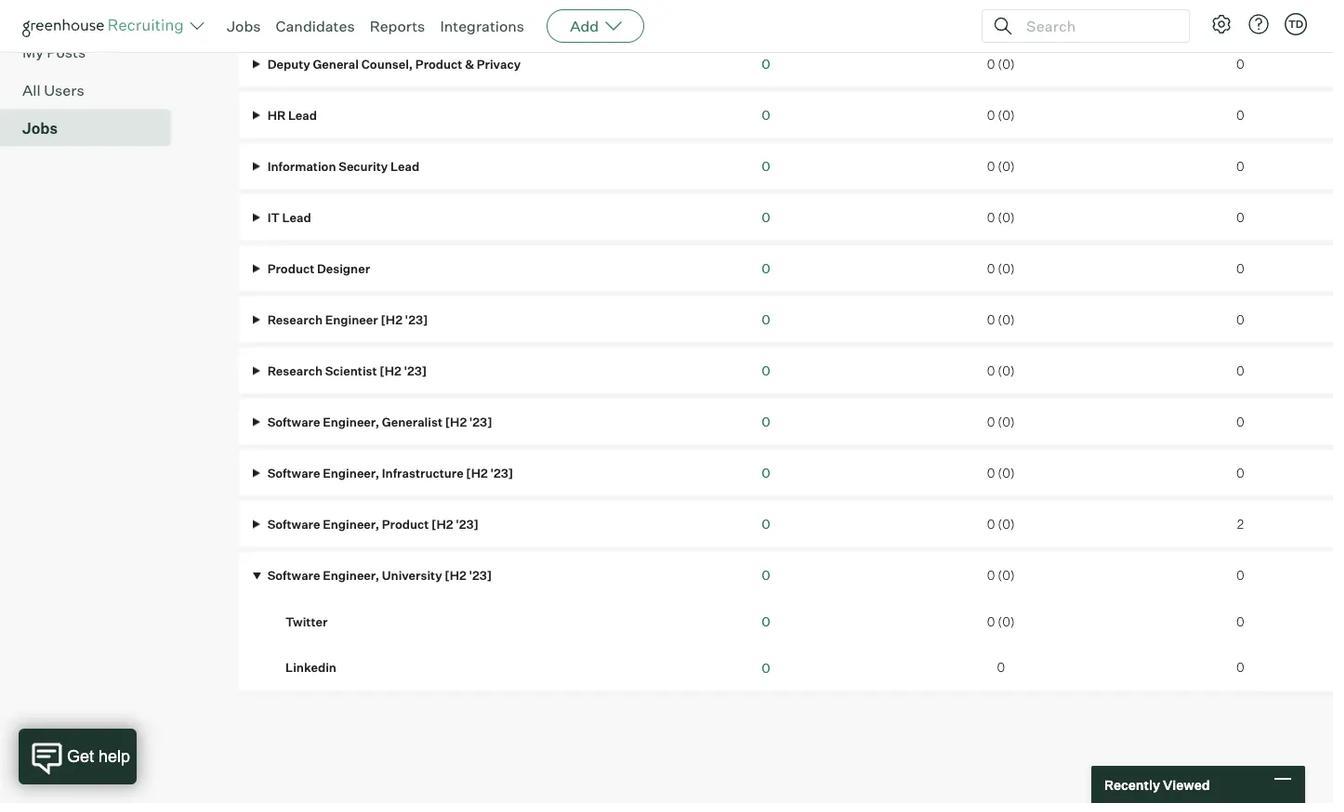 Task type: vqa. For each thing, say whether or not it's contained in the screenshot.


Task type: locate. For each thing, give the bounding box(es) containing it.
'23]
[[405, 312, 428, 327], [404, 364, 427, 378], [470, 415, 492, 430], [491, 466, 514, 481], [456, 517, 479, 532], [469, 569, 492, 584]]

job
[[248, 10, 269, 25]]

(0) for information security lead
[[998, 159, 1015, 174]]

candidates
[[276, 17, 355, 35]]

'23] down the infrastructure
[[456, 517, 479, 532]]

7 (0) from the top
[[998, 364, 1015, 378]]

1 horizontal spatial jobs link
[[227, 17, 261, 35]]

[h2 down the infrastructure
[[432, 517, 453, 532]]

'23] up generalist
[[404, 364, 427, 378]]

7 0 (0) from the top
[[988, 364, 1015, 378]]

9 0 link from the top
[[762, 465, 771, 481]]

0
[[762, 56, 771, 72], [988, 57, 996, 72], [1237, 57, 1245, 72], [762, 107, 771, 123], [988, 108, 996, 123], [1237, 108, 1245, 123], [762, 158, 771, 175], [988, 159, 996, 174], [1237, 159, 1245, 174], [762, 209, 771, 226], [988, 210, 996, 225], [1237, 210, 1245, 225], [762, 261, 771, 277], [988, 261, 996, 276], [1237, 261, 1245, 276], [762, 312, 771, 328], [988, 312, 996, 327], [1237, 312, 1245, 327], [762, 363, 771, 379], [988, 364, 996, 378], [1237, 364, 1245, 378], [762, 414, 771, 430], [988, 415, 996, 430], [1237, 415, 1245, 430], [762, 465, 771, 481], [988, 466, 996, 481], [1237, 466, 1245, 481], [762, 516, 771, 533], [988, 517, 996, 532], [762, 568, 771, 584], [988, 569, 996, 584], [1237, 569, 1245, 584], [762, 614, 771, 630], [988, 615, 996, 630], [1237, 615, 1245, 630], [762, 661, 771, 677], [997, 661, 1005, 676], [1237, 661, 1245, 676]]

infrastructure
[[382, 466, 464, 481]]

engineer, down scientist
[[323, 415, 379, 430]]

2 horizontal spatial posts
[[1251, 10, 1282, 25]]

engineer
[[325, 312, 378, 327]]

0 horizontal spatial jobs link
[[22, 117, 164, 140]]

counsel,
[[361, 57, 413, 72]]

0 (0)
[[988, 57, 1015, 72], [988, 108, 1015, 123], [988, 159, 1015, 174], [988, 210, 1015, 225], [988, 261, 1015, 276], [988, 312, 1015, 327], [988, 364, 1015, 378], [988, 415, 1015, 430], [988, 466, 1015, 481], [988, 517, 1015, 532], [988, 569, 1015, 584], [988, 615, 1015, 630]]

5 0 (0) from the top
[[988, 261, 1015, 276]]

general
[[313, 57, 359, 72]]

reports
[[370, 17, 425, 35]]

0 horizontal spatial jobs
[[22, 119, 58, 138]]

4 0 link from the top
[[762, 209, 771, 226]]

product up university
[[382, 517, 429, 532]]

software engineer, university [h2 '23]
[[265, 569, 492, 584]]

research
[[268, 312, 323, 327], [268, 364, 323, 378]]

integrations
[[440, 17, 525, 35]]

0 link for information security lead
[[762, 158, 771, 175]]

product
[[416, 57, 463, 72], [268, 261, 315, 276], [382, 517, 429, 532]]

1 horizontal spatial jobs
[[227, 17, 261, 35]]

jobs down all
[[22, 119, 58, 138]]

0 link for software engineer, infrastructure [h2 '23]
[[762, 465, 771, 481]]

6 (0) from the top
[[998, 312, 1015, 327]]

product designer
[[265, 261, 370, 276]]

[h2 right generalist
[[445, 415, 467, 430]]

9 (0) from the top
[[998, 466, 1015, 481]]

jobs link down all users link
[[22, 117, 164, 140]]

jobs left 'candidates' link
[[227, 17, 261, 35]]

posts left next
[[933, 10, 963, 25]]

my posts link
[[22, 41, 164, 63]]

deputy
[[268, 57, 310, 72]]

product left &
[[416, 57, 463, 72]]

engineer, for infrastructure
[[323, 466, 379, 481]]

lead
[[288, 108, 317, 123], [391, 159, 420, 174], [282, 210, 311, 225]]

5 (0) from the top
[[998, 261, 1015, 276]]

software for software engineer, generalist [h2 '23]
[[268, 415, 320, 430]]

lead right it
[[282, 210, 311, 225]]

12 0 (0) from the top
[[988, 615, 1015, 630]]

3 0 link from the top
[[762, 158, 771, 175]]

1 engineer, from the top
[[323, 415, 379, 430]]

software for software engineer, infrastructure [h2 '23]
[[268, 466, 320, 481]]

[h2 right engineer
[[381, 312, 403, 327]]

[h2
[[381, 312, 403, 327], [380, 364, 402, 378], [445, 415, 467, 430], [466, 466, 488, 481], [432, 517, 453, 532], [445, 569, 467, 584]]

(0) for research scientist [h2 '23]
[[998, 364, 1015, 378]]

engineer, up software engineer, product [h2 '23]
[[323, 466, 379, 481]]

(0)
[[998, 57, 1015, 72], [998, 108, 1015, 123], [998, 159, 1015, 174], [998, 210, 1015, 225], [998, 261, 1015, 276], [998, 312, 1015, 327], [998, 364, 1015, 378], [998, 415, 1015, 430], [998, 466, 1015, 481], [998, 517, 1015, 532], [998, 569, 1015, 584], [998, 615, 1015, 630]]

0 horizontal spatial 0 0 0
[[762, 568, 771, 677]]

td button
[[1285, 13, 1308, 35]]

my
[[22, 43, 44, 62]]

2 0 (0) from the top
[[988, 108, 1015, 123]]

2 research from the top
[[268, 364, 323, 378]]

8 0 link from the top
[[762, 414, 771, 430]]

it lead
[[265, 210, 311, 225]]

twitter
[[285, 615, 328, 630]]

2 (0) from the top
[[998, 108, 1015, 123]]

2 software from the top
[[268, 466, 320, 481]]

posts right my
[[47, 43, 86, 62]]

[h2 for product
[[432, 517, 453, 532]]

lead right security
[[391, 159, 420, 174]]

hr lead
[[265, 108, 317, 123]]

posts inside my posts "link"
[[47, 43, 86, 62]]

1 (0) from the top
[[998, 57, 1015, 72]]

13 0 link from the top
[[762, 661, 771, 677]]

10 (0) from the top
[[998, 517, 1015, 532]]

0 0 0
[[762, 568, 771, 677], [1237, 569, 1245, 676]]

'23] right the infrastructure
[[491, 466, 514, 481]]

jobs
[[227, 17, 261, 35], [22, 119, 58, 138]]

7
[[993, 10, 1000, 25]]

software engineer, generalist [h2 '23]
[[265, 415, 492, 430]]

0 (0) for product designer
[[988, 261, 1015, 276]]

0 vertical spatial research
[[268, 312, 323, 327]]

'23] right generalist
[[470, 415, 492, 430]]

privacy
[[477, 57, 521, 72]]

[h2 right university
[[445, 569, 467, 584]]

(0) for product designer
[[998, 261, 1015, 276]]

6 0 link from the top
[[762, 312, 771, 328]]

media
[[64, 8, 103, 24]]

product down it lead on the left top of page
[[268, 261, 315, 276]]

1 software from the top
[[268, 415, 320, 430]]

4 (0) from the top
[[998, 210, 1015, 225]]

jobs link left 'candidates' link
[[227, 17, 261, 35]]

11 (0) from the top
[[998, 569, 1015, 584]]

2 0 link from the top
[[762, 107, 771, 123]]

social media
[[22, 8, 103, 24]]

lead for it lead
[[282, 210, 311, 225]]

2 vertical spatial lead
[[282, 210, 311, 225]]

research for scientist
[[268, 364, 323, 378]]

add
[[570, 17, 599, 35]]

2 vertical spatial product
[[382, 517, 429, 532]]

8 (0) from the top
[[998, 415, 1015, 430]]

engineer, up software engineer, university [h2 '23]
[[323, 517, 379, 532]]

research for engineer
[[268, 312, 323, 327]]

4 software from the top
[[268, 569, 320, 584]]

research down product designer
[[268, 312, 323, 327]]

engineer,
[[323, 415, 379, 430], [323, 466, 379, 481], [323, 517, 379, 532], [323, 569, 379, 584]]

6 0 (0) from the top
[[988, 312, 1015, 327]]

posts
[[933, 10, 963, 25], [1251, 10, 1282, 25], [47, 43, 86, 62]]

&
[[465, 57, 474, 72]]

2 engineer, from the top
[[323, 466, 379, 481]]

7 0 link from the top
[[762, 363, 771, 379]]

8 0 (0) from the top
[[988, 415, 1015, 430]]

0 horizontal spatial posts
[[47, 43, 86, 62]]

1 vertical spatial lead
[[391, 159, 420, 174]]

3 0 (0) from the top
[[988, 159, 1015, 174]]

0 link for software engineer, generalist [h2 '23]
[[762, 414, 771, 430]]

(0) for software engineer, product [h2 '23]
[[998, 517, 1015, 532]]

0 link for research engineer [h2 '23]
[[762, 312, 771, 328]]

software for software engineer, product [h2 '23]
[[268, 517, 320, 532]]

research left scientist
[[268, 364, 323, 378]]

jobs link
[[227, 17, 261, 35], [22, 117, 164, 140]]

all users
[[22, 81, 84, 100]]

deputy general counsel, product & privacy
[[265, 57, 521, 72]]

'23] for university
[[469, 569, 492, 584]]

9 0 (0) from the top
[[988, 466, 1015, 481]]

lead for hr lead
[[288, 108, 317, 123]]

'23] right university
[[469, 569, 492, 584]]

lead right hr
[[288, 108, 317, 123]]

posts left td
[[1251, 10, 1282, 25]]

university
[[382, 569, 442, 584]]

[h2 for generalist
[[445, 415, 467, 430]]

[h2 right the infrastructure
[[466, 466, 488, 481]]

0 link for it lead
[[762, 209, 771, 226]]

4 0 (0) from the top
[[988, 210, 1015, 225]]

configure image
[[1211, 13, 1233, 35]]

10 0 link from the top
[[762, 516, 771, 533]]

3 engineer, from the top
[[323, 517, 379, 532]]

0 link for product designer
[[762, 261, 771, 277]]

3 (0) from the top
[[998, 159, 1015, 174]]

greenhouse recruiting image
[[22, 15, 190, 37]]

all
[[22, 81, 41, 100]]

10 0 (0) from the top
[[988, 517, 1015, 532]]

1 research from the top
[[268, 312, 323, 327]]

engineer, down software engineer, product [h2 '23]
[[323, 569, 379, 584]]

5 0 link from the top
[[762, 261, 771, 277]]

1 horizontal spatial 0 0 0
[[1237, 569, 1245, 676]]

security
[[339, 159, 388, 174]]

0 link
[[762, 56, 771, 72], [762, 107, 771, 123], [762, 158, 771, 175], [762, 209, 771, 226], [762, 261, 771, 277], [762, 312, 771, 328], [762, 363, 771, 379], [762, 414, 771, 430], [762, 465, 771, 481], [762, 516, 771, 533], [762, 568, 771, 584], [762, 614, 771, 630], [762, 661, 771, 677]]

engineer, for university
[[323, 569, 379, 584]]

generalist
[[382, 415, 443, 430]]

add button
[[547, 9, 645, 43]]

1 0 link from the top
[[762, 56, 771, 72]]

1 vertical spatial research
[[268, 364, 323, 378]]

3 software from the top
[[268, 517, 320, 532]]

software
[[268, 415, 320, 430], [268, 466, 320, 481], [268, 517, 320, 532], [268, 569, 320, 584]]

1 0 (0) from the top
[[988, 57, 1015, 72]]

0 vertical spatial lead
[[288, 108, 317, 123]]

social
[[22, 8, 61, 24]]

0 vertical spatial jobs link
[[227, 17, 261, 35]]

4 engineer, from the top
[[323, 569, 379, 584]]

integrations link
[[440, 17, 525, 35]]



Task type: describe. For each thing, give the bounding box(es) containing it.
0 (0) for information security lead
[[988, 159, 1015, 174]]

next
[[966, 10, 990, 25]]

(0) for software engineer, generalist [h2 '23]
[[998, 415, 1015, 430]]

information
[[268, 159, 336, 174]]

previous posts
[[1200, 10, 1282, 25]]

0 (0) for research engineer [h2 '23]
[[988, 312, 1015, 327]]

'23] for generalist
[[470, 415, 492, 430]]

(0) for deputy general counsel, product & privacy
[[998, 57, 1015, 72]]

td button
[[1282, 9, 1311, 39]]

it
[[268, 210, 280, 225]]

0 (0) for hr lead
[[988, 108, 1015, 123]]

12 (0) from the top
[[998, 615, 1015, 630]]

(0) for it lead
[[998, 210, 1015, 225]]

0 link for hr lead
[[762, 107, 771, 123]]

all users link
[[22, 79, 164, 102]]

[h2 for university
[[445, 569, 467, 584]]

2
[[1238, 517, 1244, 532]]

0 (0) for research scientist [h2 '23]
[[988, 364, 1015, 378]]

software for software engineer, university [h2 '23]
[[268, 569, 320, 584]]

[h2 right scientist
[[380, 364, 402, 378]]

recently viewed
[[1105, 777, 1211, 793]]

posts next 7 days (reach)
[[933, 10, 1070, 25]]

(reach)
[[1033, 12, 1070, 24]]

0 vertical spatial product
[[416, 57, 463, 72]]

'23] right engineer
[[405, 312, 428, 327]]

Search text field
[[1022, 13, 1173, 40]]

linkedin
[[285, 661, 337, 676]]

engineer, for generalist
[[323, 415, 379, 430]]

1 vertical spatial jobs link
[[22, 117, 164, 140]]

my posts
[[22, 43, 86, 62]]

12 0 link from the top
[[762, 614, 771, 630]]

0 vertical spatial jobs
[[227, 17, 261, 35]]

0 link for deputy general counsel, product & privacy
[[762, 56, 771, 72]]

software engineer, product [h2 '23]
[[265, 517, 479, 532]]

0 (0) for software engineer, infrastructure [h2 '23]
[[988, 466, 1015, 481]]

designer
[[317, 261, 370, 276]]

(0) for hr lead
[[998, 108, 1015, 123]]

posts for my posts
[[47, 43, 86, 62]]

0 (0) for deputy general counsel, product & privacy
[[988, 57, 1015, 72]]

previous
[[1200, 10, 1248, 25]]

[h2 for infrastructure
[[466, 466, 488, 481]]

software engineer, infrastructure [h2 '23]
[[265, 466, 514, 481]]

0 (0) for it lead
[[988, 210, 1015, 225]]

'23] for product
[[456, 517, 479, 532]]

0 (0) for software engineer, product [h2 '23]
[[988, 517, 1015, 532]]

research scientist [h2 '23]
[[265, 364, 427, 378]]

viewed
[[1163, 777, 1211, 793]]

td
[[1289, 18, 1304, 30]]

1 horizontal spatial posts
[[933, 10, 963, 25]]

1 vertical spatial product
[[268, 261, 315, 276]]

'23] for infrastructure
[[491, 466, 514, 481]]

1 vertical spatial jobs
[[22, 119, 58, 138]]

reports link
[[370, 17, 425, 35]]

(0) for software engineer, infrastructure [h2 '23]
[[998, 466, 1015, 481]]

0 (0) for software engineer, generalist [h2 '23]
[[988, 415, 1015, 430]]

11 0 link from the top
[[762, 568, 771, 584]]

engineer, for product
[[323, 517, 379, 532]]

posts for previous posts
[[1251, 10, 1282, 25]]

0 link for software engineer, product [h2 '23]
[[762, 516, 771, 533]]

hr
[[268, 108, 286, 123]]

recently
[[1105, 777, 1161, 793]]

11 0 (0) from the top
[[988, 569, 1015, 584]]

0 link for research scientist [h2 '23]
[[762, 363, 771, 379]]

research engineer [h2 '23]
[[265, 312, 428, 327]]

information security lead
[[265, 159, 420, 174]]

users
[[44, 81, 84, 100]]

scientist
[[325, 364, 377, 378]]

(0) for research engineer [h2 '23]
[[998, 312, 1015, 327]]

candidates link
[[276, 17, 355, 35]]

days
[[1002, 10, 1029, 25]]



